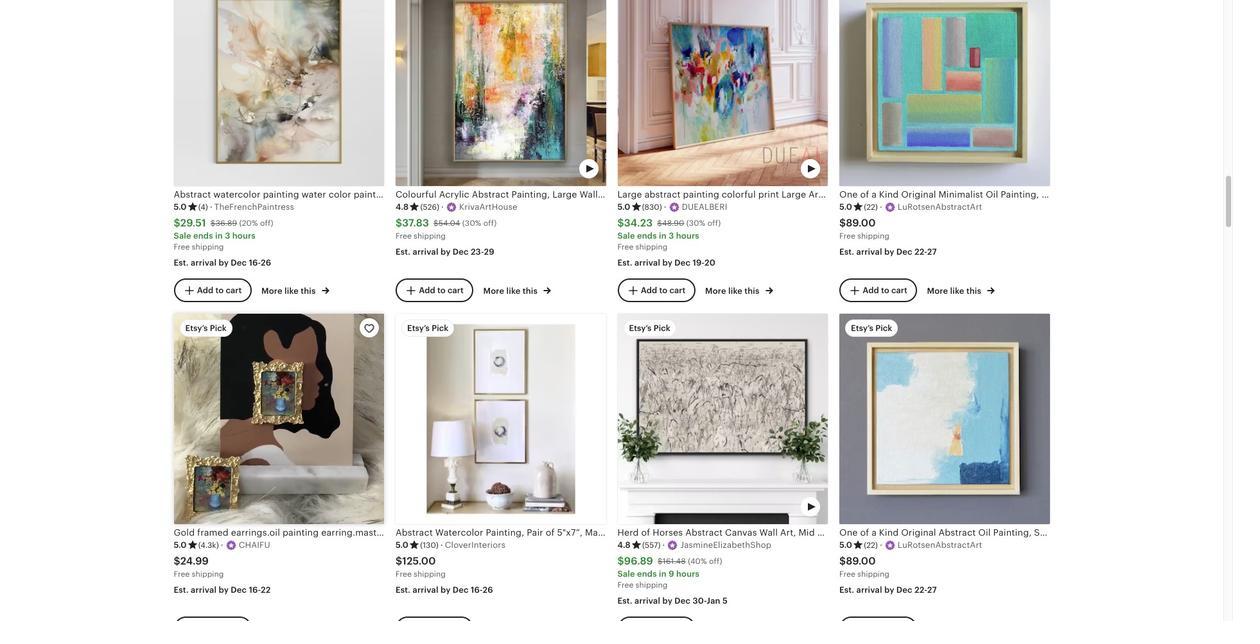 Task type: vqa. For each thing, say whether or not it's contained in the screenshot.
fourth More like this
yes



Task type: describe. For each thing, give the bounding box(es) containing it.
by for herd of horses abstract canvas wall art, mid century modern original art print, large wall art oil painting, oversized framed art decor, hp1 image
[[663, 597, 673, 606]]

est. arrival by dec 30-jan 5
[[618, 597, 728, 606]]

shipping inside $ 37.83 $ 54.04 (30% off) free shipping
[[414, 232, 446, 241]]

(30% for 37.83
[[462, 219, 481, 228]]

1 (22) from the top
[[864, 203, 878, 212]]

by for colourful acrylic abstract painting, large wall art, abstract canvas art, oversized wall art, extra large painting, wall art image
[[441, 247, 451, 257]]

est. for large abstract painting colorful print large art abstract print with blue pink and yellow abstract art large art print gift for the home image
[[618, 258, 633, 268]]

(130)
[[420, 541, 439, 550]]

sale for 96.89
[[618, 570, 635, 579]]

est. arrival by dec 23-29
[[396, 247, 494, 257]]

est. for herd of horses abstract canvas wall art, mid century modern original art print, large wall art oil painting, oversized framed art decor, hp1 image
[[618, 597, 633, 606]]

(4.3k)
[[198, 541, 219, 550]]

add to cart for 37.83
[[419, 286, 464, 295]]

est. arrival by dec 19-20
[[618, 258, 716, 268]]

96.89
[[624, 556, 653, 568]]

shipping inside the $ 96.89 $ 161.48 (40% off) sale ends in 9 hours free shipping
[[636, 581, 668, 590]]

like for 37.83
[[506, 286, 521, 296]]

19-
[[693, 258, 705, 268]]

(557)
[[642, 541, 661, 550]]

26 for 29.51
[[261, 258, 271, 268]]

shipping inside $ 125.00 free shipping
[[414, 570, 446, 579]]

· for herd of horses abstract canvas wall art, mid century modern original art print, large wall art oil painting, oversized framed art decor, hp1 image
[[663, 541, 665, 550]]

16- for 125.00
[[471, 586, 483, 596]]

by for abstract watercolor painting, pair of 5"x7", mat size 11"x14" or 16"x20", abstract artwork, original art, black white, neutral artwork image
[[441, 586, 451, 596]]

29
[[484, 247, 494, 257]]

by for large abstract painting colorful print large art abstract print with blue pink and yellow abstract art large art print gift for the home image
[[663, 258, 673, 268]]

1 27 from the top
[[927, 247, 937, 257]]

dec for colourful acrylic abstract painting, large wall art, abstract canvas art, oversized wall art, extra large painting, wall art image
[[453, 247, 469, 257]]

2 pick from the left
[[432, 324, 449, 333]]

this for 34.23
[[745, 286, 760, 296]]

est. for colourful acrylic abstract painting, large wall art, abstract canvas art, oversized wall art, extra large painting, wall art image
[[396, 247, 411, 257]]

125.00
[[402, 556, 436, 568]]

cart for 29.51
[[226, 286, 242, 295]]

product video element for 34.23
[[618, 0, 828, 186]]

2 $ 89.00 free shipping from the top
[[840, 556, 890, 579]]

gold framed earrings.oil painting earring.masterpiece.aesthetic earrings.abstract painting. egirl.mindfulness gift.handmade jewelry image
[[174, 314, 384, 524]]

4.8 for 96.89
[[618, 541, 631, 550]]

to for 29.51
[[215, 286, 224, 295]]

$ inside $ 125.00 free shipping
[[396, 556, 402, 568]]

(30% for 34.23
[[686, 219, 706, 228]]

add to cart button for 37.83
[[396, 279, 473, 303]]

free inside $ 29.51 $ 36.89 (20% off) sale ends in 3 hours free shipping
[[174, 243, 190, 252]]

3 for 34.23
[[669, 231, 674, 241]]

dec for one of a kind original abstract oil painting, small framed painting on canvas board, modern and contemporary blue tones wall art image
[[897, 586, 913, 596]]

by for one of a kind original abstract oil painting, small framed painting on canvas board, modern and contemporary blue tones wall art image
[[884, 586, 894, 596]]

add for 34.23
[[641, 286, 657, 295]]

$ 24.99 free shipping
[[174, 556, 224, 579]]

4 etsy's pick from the left
[[851, 324, 892, 333]]

sale for 29.51
[[174, 231, 191, 241]]

to for 37.83
[[437, 286, 446, 295]]

4 to from the left
[[881, 286, 889, 295]]

· for "gold framed earrings.oil painting earring.masterpiece.aesthetic earrings.abstract painting. egirl.mindfulness gift.handmade jewelry" image
[[221, 541, 223, 550]]

abstract watercolor painting, pair of 5"x7", mat size 11"x14" or 16"x20", abstract artwork, original art, black white, neutral artwork image
[[396, 314, 606, 524]]

$ 125.00 free shipping
[[396, 556, 446, 579]]

34.23
[[624, 217, 653, 229]]

off) for 96.89
[[709, 557, 722, 566]]

like for 34.23
[[728, 286, 743, 296]]

in for 34.23
[[659, 231, 667, 241]]

3 etsy's pick from the left
[[629, 324, 671, 333]]

product video element for 24.99
[[174, 314, 384, 524]]

off) for 29.51
[[260, 219, 273, 228]]

4 etsy's from the left
[[851, 324, 874, 333]]

48.90
[[662, 219, 684, 228]]

ends for 29.51
[[193, 231, 213, 241]]

one of a kind original minimalist oil painting, small framed abstract painting on canvas board, modern and contemporary vivid tones wall art image
[[840, 0, 1050, 186]]

5.0 for abstract watercolor painting, pair of 5"x7", mat size 11"x14" or 16"x20", abstract artwork, original art, black white, neutral artwork image
[[396, 541, 409, 550]]

dec for "gold framed earrings.oil painting earring.masterpiece.aesthetic earrings.abstract painting. egirl.mindfulness gift.handmade jewelry" image
[[231, 586, 247, 596]]

$ 29.51 $ 36.89 (20% off) sale ends in 3 hours free shipping
[[174, 217, 273, 252]]

arrival for one of a kind original abstract oil painting, small framed painting on canvas board, modern and contemporary blue tones wall art image
[[857, 586, 882, 596]]

161.48
[[663, 557, 686, 566]]

large abstract painting colorful print large art abstract print with blue pink and yellow abstract art large art print gift for the home image
[[618, 0, 828, 186]]

9
[[669, 570, 674, 579]]

arrival for "gold framed earrings.oil painting earring.masterpiece.aesthetic earrings.abstract painting. egirl.mindfulness gift.handmade jewelry" image
[[191, 586, 217, 596]]

20
[[705, 258, 716, 268]]

herd of horses abstract canvas wall art, mid century modern original art print, large wall art oil painting, oversized framed art decor, hp1 image
[[618, 314, 828, 524]]

arrival for large abstract painting colorful print large art abstract print with blue pink and yellow abstract art large art print gift for the home image
[[635, 258, 660, 268]]

abstract watercolor painting water color painting,  earth tones alcohol ink art wall art print on paper image
[[174, 0, 384, 186]]

hours for 29.51
[[232, 231, 256, 241]]

3 etsy's from the left
[[629, 324, 652, 333]]

free inside $ 125.00 free shipping
[[396, 570, 412, 579]]

this for 29.51
[[301, 286, 316, 296]]

hours for 34.23
[[676, 231, 699, 241]]

est. arrival by dec 16-26 for 29.51
[[174, 258, 271, 268]]

(40%
[[688, 557, 707, 566]]

2 etsy's pick from the left
[[407, 324, 449, 333]]

$ inside $ 24.99 free shipping
[[174, 556, 180, 568]]

4 more from the left
[[927, 286, 948, 296]]

1 22- from the top
[[915, 247, 927, 257]]

add to cart for 29.51
[[197, 286, 242, 295]]

more like this for 34.23
[[705, 286, 762, 296]]

$ 34.23 $ 48.90 (30% off) sale ends in 3 hours free shipping
[[618, 217, 721, 252]]

2 22- from the top
[[915, 586, 927, 596]]

in for 29.51
[[215, 231, 223, 241]]

$ 96.89 $ 161.48 (40% off) sale ends in 9 hours free shipping
[[618, 556, 722, 590]]

one of a kind original abstract oil painting, small framed painting on canvas board, modern and contemporary blue tones wall art image
[[840, 314, 1050, 524]]

1 etsy's pick from the left
[[185, 324, 227, 333]]

(830)
[[642, 203, 662, 212]]

2 est. arrival by dec 22-27 from the top
[[840, 586, 937, 596]]

sale for 34.23
[[618, 231, 635, 241]]



Task type: locate. For each thing, give the bounding box(es) containing it.
3 pick from the left
[[654, 324, 671, 333]]

2 more from the left
[[483, 286, 504, 296]]

free inside the $ 96.89 $ 161.48 (40% off) sale ends in 9 hours free shipping
[[618, 581, 634, 590]]

this
[[301, 286, 316, 296], [523, 286, 538, 296], [745, 286, 760, 296], [967, 286, 982, 296]]

ends down 34.23
[[637, 231, 657, 241]]

this for 37.83
[[523, 286, 538, 296]]

1 more like this from the left
[[261, 286, 318, 296]]

est. arrival by dec 16-26 for 125.00
[[396, 586, 493, 596]]

arrival
[[413, 247, 439, 257], [857, 247, 882, 257], [191, 258, 217, 268], [635, 258, 660, 268], [191, 586, 217, 596], [413, 586, 439, 596], [857, 586, 882, 596], [635, 597, 660, 606]]

jan
[[707, 597, 720, 606]]

in
[[215, 231, 223, 241], [659, 231, 667, 241], [659, 570, 667, 579]]

$ 37.83 $ 54.04 (30% off) free shipping
[[396, 217, 497, 241]]

hours inside $ 34.23 $ 48.90 (30% off) sale ends in 3 hours free shipping
[[676, 231, 699, 241]]

1 vertical spatial 27
[[927, 586, 937, 596]]

add to cart button for 29.51
[[174, 279, 251, 303]]

est. for abstract watercolor painting, pair of 5"x7", mat size 11"x14" or 16"x20", abstract artwork, original art, black white, neutral artwork image
[[396, 586, 411, 596]]

2 this from the left
[[523, 286, 538, 296]]

more like this link for 37.83
[[483, 284, 551, 297]]

2 89.00 from the top
[[846, 556, 876, 568]]

3 more like this link from the left
[[705, 284, 773, 297]]

1 horizontal spatial est. arrival by dec 16-26
[[396, 586, 493, 596]]

30-
[[693, 597, 707, 606]]

4.8 up 96.89
[[618, 541, 631, 550]]

0 vertical spatial 27
[[927, 247, 937, 257]]

off) right (40%
[[709, 557, 722, 566]]

in inside $ 29.51 $ 36.89 (20% off) sale ends in 3 hours free shipping
[[215, 231, 223, 241]]

0 horizontal spatial 3
[[225, 231, 230, 241]]

ends for 96.89
[[637, 570, 657, 579]]

1 more like this link from the left
[[261, 284, 329, 297]]

more for 34.23
[[705, 286, 726, 296]]

4 add from the left
[[863, 286, 879, 295]]

2 like from the left
[[506, 286, 521, 296]]

1 vertical spatial 22-
[[915, 586, 927, 596]]

3 down 36.89
[[225, 231, 230, 241]]

3 to from the left
[[659, 286, 668, 295]]

4 more like this from the left
[[927, 286, 984, 296]]

in for 96.89
[[659, 570, 667, 579]]

16-
[[249, 258, 261, 268], [249, 586, 261, 596], [471, 586, 483, 596]]

colourful acrylic abstract painting, large wall art, abstract canvas art, oversized wall art, extra large painting, wall art image
[[396, 0, 606, 186]]

3 down 48.90
[[669, 231, 674, 241]]

shipping
[[414, 232, 446, 241], [858, 232, 890, 241], [192, 243, 224, 252], [636, 243, 668, 252], [192, 570, 224, 579], [414, 570, 446, 579], [858, 570, 890, 579], [636, 581, 668, 590]]

$
[[174, 217, 180, 229], [396, 217, 402, 229], [618, 217, 624, 229], [840, 217, 846, 229], [211, 219, 216, 228], [434, 219, 439, 228], [657, 219, 662, 228], [174, 556, 180, 568], [396, 556, 402, 568], [618, 556, 624, 568], [840, 556, 846, 568], [658, 557, 663, 566]]

shipping inside $ 34.23 $ 48.90 (30% off) sale ends in 3 hours free shipping
[[636, 243, 668, 252]]

22
[[261, 586, 271, 596]]

(4)
[[198, 203, 208, 212]]

in left 9
[[659, 570, 667, 579]]

0 horizontal spatial 26
[[261, 258, 271, 268]]

free inside $ 34.23 $ 48.90 (30% off) sale ends in 3 hours free shipping
[[618, 243, 634, 252]]

ends inside the $ 96.89 $ 161.48 (40% off) sale ends in 9 hours free shipping
[[637, 570, 657, 579]]

est. arrival by dec 16-26
[[174, 258, 271, 268], [396, 586, 493, 596]]

dec for abstract watercolor painting, pair of 5"x7", mat size 11"x14" or 16"x20", abstract artwork, original art, black white, neutral artwork image
[[453, 586, 469, 596]]

add for 37.83
[[419, 286, 435, 295]]

more like this link for 29.51
[[261, 284, 329, 297]]

2 27 from the top
[[927, 586, 937, 596]]

27
[[927, 247, 937, 257], [927, 586, 937, 596]]

dec for large abstract painting colorful print large art abstract print with blue pink and yellow abstract art large art print gift for the home image
[[675, 258, 691, 268]]

· for colourful acrylic abstract painting, large wall art, abstract canvas art, oversized wall art, extra large painting, wall art image
[[441, 202, 444, 212]]

0 vertical spatial (22)
[[864, 203, 878, 212]]

(30% right 48.90
[[686, 219, 706, 228]]

1 vertical spatial est. arrival by dec 16-26
[[396, 586, 493, 596]]

0 vertical spatial 89.00
[[846, 217, 876, 229]]

· for large abstract painting colorful print large art abstract print with blue pink and yellow abstract art large art print gift for the home image
[[664, 202, 667, 212]]

· for one of a kind original abstract oil painting, small framed painting on canvas board, modern and contemporary blue tones wall art image
[[880, 541, 882, 550]]

24.99
[[180, 556, 209, 568]]

4 like from the left
[[950, 286, 964, 296]]

1 vertical spatial 4.8
[[618, 541, 631, 550]]

hours down (40%
[[676, 570, 700, 579]]

1 pick from the left
[[210, 324, 227, 333]]

off) inside the $ 96.89 $ 161.48 (40% off) sale ends in 9 hours free shipping
[[709, 557, 722, 566]]

29.51
[[180, 217, 206, 229]]

more for 37.83
[[483, 286, 504, 296]]

ends inside $ 34.23 $ 48.90 (30% off) sale ends in 3 hours free shipping
[[637, 231, 657, 241]]

1 like from the left
[[285, 286, 299, 296]]

3 add to cart button from the left
[[618, 279, 695, 303]]

off) up 20
[[708, 219, 721, 228]]

arrival for abstract watercolor painting, pair of 5"x7", mat size 11"x14" or 16"x20", abstract artwork, original art, black white, neutral artwork image
[[413, 586, 439, 596]]

dec
[[453, 247, 469, 257], [897, 247, 913, 257], [231, 258, 247, 268], [675, 258, 691, 268], [231, 586, 247, 596], [453, 586, 469, 596], [897, 586, 913, 596], [675, 597, 691, 606]]

add to cart for 34.23
[[641, 286, 686, 295]]

26
[[261, 258, 271, 268], [483, 586, 493, 596]]

like for 29.51
[[285, 286, 299, 296]]

3
[[225, 231, 230, 241], [669, 231, 674, 241]]

4.8
[[396, 202, 409, 212], [618, 541, 631, 550]]

1 horizontal spatial 3
[[669, 231, 674, 241]]

more like this for 37.83
[[483, 286, 540, 296]]

cart
[[226, 286, 242, 295], [448, 286, 464, 295], [670, 286, 686, 295], [891, 286, 907, 295]]

ends inside $ 29.51 $ 36.89 (20% off) sale ends in 3 hours free shipping
[[193, 231, 213, 241]]

1 est. arrival by dec 22-27 from the top
[[840, 247, 937, 257]]

1 $ 89.00 free shipping from the top
[[840, 217, 890, 241]]

etsy's
[[185, 324, 208, 333], [407, 324, 430, 333], [629, 324, 652, 333], [851, 324, 874, 333]]

2 add to cart from the left
[[419, 286, 464, 295]]

est. for one of a kind original abstract oil painting, small framed painting on canvas board, modern and contemporary blue tones wall art image
[[840, 586, 854, 596]]

0 vertical spatial est. arrival by dec 16-26
[[174, 258, 271, 268]]

off) for 34.23
[[708, 219, 721, 228]]

sale down '29.51'
[[174, 231, 191, 241]]

2 3 from the left
[[669, 231, 674, 241]]

ends down 96.89
[[637, 570, 657, 579]]

1 vertical spatial (22)
[[864, 541, 878, 550]]

hours for 96.89
[[676, 570, 700, 579]]

arrival for herd of horses abstract canvas wall art, mid century modern original art print, large wall art oil painting, oversized framed art decor, hp1 image
[[635, 597, 660, 606]]

sale inside $ 34.23 $ 48.90 (30% off) sale ends in 3 hours free shipping
[[618, 231, 635, 241]]

hours inside the $ 96.89 $ 161.48 (40% off) sale ends in 9 hours free shipping
[[676, 570, 700, 579]]

54.04
[[439, 219, 460, 228]]

3 inside $ 34.23 $ 48.90 (30% off) sale ends in 3 hours free shipping
[[669, 231, 674, 241]]

to
[[215, 286, 224, 295], [437, 286, 446, 295], [659, 286, 668, 295], [881, 286, 889, 295]]

ends
[[193, 231, 213, 241], [637, 231, 657, 241], [637, 570, 657, 579]]

by for "gold framed earrings.oil painting earring.masterpiece.aesthetic earrings.abstract painting. egirl.mindfulness gift.handmade jewelry" image
[[219, 586, 229, 596]]

4.8 up 37.83
[[396, 202, 409, 212]]

(20%
[[239, 219, 258, 228]]

est. arrival by dec 16-22
[[174, 586, 271, 596]]

ends for 34.23
[[637, 231, 657, 241]]

1 cart from the left
[[226, 286, 242, 295]]

4 more like this link from the left
[[927, 284, 995, 297]]

1 add to cart from the left
[[197, 286, 242, 295]]

3 cart from the left
[[670, 286, 686, 295]]

in down 36.89
[[215, 231, 223, 241]]

4 add to cart button from the left
[[840, 279, 917, 303]]

3 inside $ 29.51 $ 36.89 (20% off) sale ends in 3 hours free shipping
[[225, 231, 230, 241]]

2 (22) from the top
[[864, 541, 878, 550]]

1 horizontal spatial 4.8
[[618, 541, 631, 550]]

0 horizontal spatial (30%
[[462, 219, 481, 228]]

1 to from the left
[[215, 286, 224, 295]]

free inside $ 37.83 $ 54.04 (30% off) free shipping
[[396, 232, 412, 241]]

more like this link for 34.23
[[705, 284, 773, 297]]

ends down '29.51'
[[193, 231, 213, 241]]

off) right (20%
[[260, 219, 273, 228]]

off) up '29'
[[484, 219, 497, 228]]

shipping inside $ 24.99 free shipping
[[192, 570, 224, 579]]

sale down 96.89
[[618, 570, 635, 579]]

4 cart from the left
[[891, 286, 907, 295]]

89.00
[[846, 217, 876, 229], [846, 556, 876, 568]]

(526)
[[420, 203, 439, 212]]

5.0
[[174, 202, 187, 212], [618, 202, 631, 212], [840, 202, 852, 212], [174, 541, 187, 550], [396, 541, 409, 550], [840, 541, 852, 550]]

3 more from the left
[[705, 286, 726, 296]]

sale inside $ 29.51 $ 36.89 (20% off) sale ends in 3 hours free shipping
[[174, 231, 191, 241]]

0 horizontal spatial est. arrival by dec 16-26
[[174, 258, 271, 268]]

37.83
[[402, 217, 429, 229]]

add
[[197, 286, 213, 295], [419, 286, 435, 295], [641, 286, 657, 295], [863, 286, 879, 295]]

est. for "gold framed earrings.oil painting earring.masterpiece.aesthetic earrings.abstract painting. egirl.mindfulness gift.handmade jewelry" image
[[174, 586, 189, 596]]

5
[[723, 597, 728, 606]]

1 horizontal spatial (30%
[[686, 219, 706, 228]]

cart for 37.83
[[448, 286, 464, 295]]

2 add from the left
[[419, 286, 435, 295]]

22-
[[915, 247, 927, 257], [915, 586, 927, 596]]

5.0 for one of a kind original abstract oil painting, small framed painting on canvas board, modern and contemporary blue tones wall art image
[[840, 541, 852, 550]]

add to cart
[[197, 286, 242, 295], [419, 286, 464, 295], [641, 286, 686, 295], [863, 286, 907, 295]]

pick
[[210, 324, 227, 333], [432, 324, 449, 333], [654, 324, 671, 333], [876, 324, 892, 333]]

1 add from the left
[[197, 286, 213, 295]]

1 horizontal spatial 26
[[483, 586, 493, 596]]

add to cart button
[[174, 279, 251, 303], [396, 279, 473, 303], [618, 279, 695, 303], [840, 279, 917, 303]]

2 (30% from the left
[[686, 219, 706, 228]]

more for 29.51
[[261, 286, 282, 296]]

0 vertical spatial $ 89.00 free shipping
[[840, 217, 890, 241]]

sale down 34.23
[[618, 231, 635, 241]]

more like this
[[261, 286, 318, 296], [483, 286, 540, 296], [705, 286, 762, 296], [927, 286, 984, 296]]

2 add to cart button from the left
[[396, 279, 473, 303]]

0 vertical spatial est. arrival by dec 22-27
[[840, 247, 937, 257]]

by
[[441, 247, 451, 257], [884, 247, 894, 257], [219, 258, 229, 268], [663, 258, 673, 268], [219, 586, 229, 596], [441, 586, 451, 596], [884, 586, 894, 596], [663, 597, 673, 606]]

dec for herd of horses abstract canvas wall art, mid century modern original art print, large wall art oil painting, oversized framed art decor, hp1 image
[[675, 597, 691, 606]]

2 cart from the left
[[448, 286, 464, 295]]

more
[[261, 286, 282, 296], [483, 286, 504, 296], [705, 286, 726, 296], [927, 286, 948, 296]]

hours
[[232, 231, 256, 241], [676, 231, 699, 241], [676, 570, 700, 579]]

etsy's pick
[[185, 324, 227, 333], [407, 324, 449, 333], [629, 324, 671, 333], [851, 324, 892, 333]]

2 more like this link from the left
[[483, 284, 551, 297]]

3 this from the left
[[745, 286, 760, 296]]

1 vertical spatial $ 89.00 free shipping
[[840, 556, 890, 579]]

16- for 24.99
[[249, 586, 261, 596]]

sale inside the $ 96.89 $ 161.48 (40% off) sale ends in 9 hours free shipping
[[618, 570, 635, 579]]

1 more from the left
[[261, 286, 282, 296]]

4 add to cart from the left
[[863, 286, 907, 295]]

5.0 for "gold framed earrings.oil painting earring.masterpiece.aesthetic earrings.abstract painting. egirl.mindfulness gift.handmade jewelry" image
[[174, 541, 187, 550]]

3 add to cart from the left
[[641, 286, 686, 295]]

off) inside $ 34.23 $ 48.90 (30% off) sale ends in 3 hours free shipping
[[708, 219, 721, 228]]

3 for 29.51
[[225, 231, 230, 241]]

(30% inside $ 37.83 $ 54.04 (30% off) free shipping
[[462, 219, 481, 228]]

1 this from the left
[[301, 286, 316, 296]]

hours down (20%
[[232, 231, 256, 241]]

4 pick from the left
[[876, 324, 892, 333]]

est.
[[396, 247, 411, 257], [840, 247, 854, 257], [174, 258, 189, 268], [618, 258, 633, 268], [174, 586, 189, 596], [396, 586, 411, 596], [840, 586, 854, 596], [618, 597, 633, 606]]

1 etsy's from the left
[[185, 324, 208, 333]]

shipping inside $ 29.51 $ 36.89 (20% off) sale ends in 3 hours free shipping
[[192, 243, 224, 252]]

1 add to cart button from the left
[[174, 279, 251, 303]]

2 etsy's from the left
[[407, 324, 430, 333]]

off) inside $ 37.83 $ 54.04 (30% off) free shipping
[[484, 219, 497, 228]]

2 to from the left
[[437, 286, 446, 295]]

4 this from the left
[[967, 286, 982, 296]]

26 for 125.00
[[483, 586, 493, 596]]

arrival for colourful acrylic abstract painting, large wall art, abstract canvas art, oversized wall art, extra large painting, wall art image
[[413, 247, 439, 257]]

0 vertical spatial 4.8
[[396, 202, 409, 212]]

(30% inside $ 34.23 $ 48.90 (30% off) sale ends in 3 hours free shipping
[[686, 219, 706, 228]]

36.89
[[216, 219, 237, 228]]

1 (30% from the left
[[462, 219, 481, 228]]

more like this link
[[261, 284, 329, 297], [483, 284, 551, 297], [705, 284, 773, 297], [927, 284, 995, 297]]

0 horizontal spatial 4.8
[[396, 202, 409, 212]]

cart for 34.23
[[670, 286, 686, 295]]

to for 34.23
[[659, 286, 668, 295]]

off)
[[260, 219, 273, 228], [484, 219, 497, 228], [708, 219, 721, 228], [709, 557, 722, 566]]

est. arrival by dec 16-26 down $ 29.51 $ 36.89 (20% off) sale ends in 3 hours free shipping on the top
[[174, 258, 271, 268]]

(30%
[[462, 219, 481, 228], [686, 219, 706, 228]]

hours inside $ 29.51 $ 36.89 (20% off) sale ends in 3 hours free shipping
[[232, 231, 256, 241]]

3 add from the left
[[641, 286, 657, 295]]

23-
[[471, 247, 484, 257]]

sale
[[174, 231, 191, 241], [618, 231, 635, 241], [618, 570, 635, 579]]

in inside $ 34.23 $ 48.90 (30% off) sale ends in 3 hours free shipping
[[659, 231, 667, 241]]

(30% right 54.04 on the left top of the page
[[462, 219, 481, 228]]

more like this for 29.51
[[261, 286, 318, 296]]

in down 48.90
[[659, 231, 667, 241]]

free inside $ 24.99 free shipping
[[174, 570, 190, 579]]

1 89.00 from the top
[[846, 217, 876, 229]]

1 vertical spatial 26
[[483, 586, 493, 596]]

5.0 for large abstract painting colorful print large art abstract print with blue pink and yellow abstract art large art print gift for the home image
[[618, 202, 631, 212]]

4.8 for 37.83
[[396, 202, 409, 212]]

product video element for 96.89
[[618, 314, 828, 524]]

3 more like this from the left
[[705, 286, 762, 296]]

$ 89.00 free shipping
[[840, 217, 890, 241], [840, 556, 890, 579]]

16- for 29.51
[[249, 258, 261, 268]]

(22)
[[864, 203, 878, 212], [864, 541, 878, 550]]

free
[[396, 232, 412, 241], [840, 232, 856, 241], [174, 243, 190, 252], [618, 243, 634, 252], [174, 570, 190, 579], [396, 570, 412, 579], [840, 570, 856, 579], [618, 581, 634, 590]]

1 3 from the left
[[225, 231, 230, 241]]

product video element for 37.83
[[396, 0, 606, 186]]

off) for 37.83
[[484, 219, 497, 228]]

2 more like this from the left
[[483, 286, 540, 296]]

off) inside $ 29.51 $ 36.89 (20% off) sale ends in 3 hours free shipping
[[260, 219, 273, 228]]

1 vertical spatial 89.00
[[846, 556, 876, 568]]

1 vertical spatial est. arrival by dec 22-27
[[840, 586, 937, 596]]

·
[[210, 202, 212, 212], [441, 202, 444, 212], [664, 202, 667, 212], [880, 202, 882, 212], [221, 541, 223, 550], [441, 541, 443, 550], [663, 541, 665, 550], [880, 541, 882, 550]]

0 vertical spatial 22-
[[915, 247, 927, 257]]

add to cart button for 34.23
[[618, 279, 695, 303]]

3 like from the left
[[728, 286, 743, 296]]

0 vertical spatial 26
[[261, 258, 271, 268]]

hours down 48.90
[[676, 231, 699, 241]]

product video element
[[396, 0, 606, 186], [618, 0, 828, 186], [174, 314, 384, 524], [618, 314, 828, 524]]

est. arrival by dec 22-27
[[840, 247, 937, 257], [840, 586, 937, 596]]

add for 29.51
[[197, 286, 213, 295]]

est. arrival by dec 16-26 down $ 125.00 free shipping
[[396, 586, 493, 596]]

· for abstract watercolor painting, pair of 5"x7", mat size 11"x14" or 16"x20", abstract artwork, original art, black white, neutral artwork image
[[441, 541, 443, 550]]

in inside the $ 96.89 $ 161.48 (40% off) sale ends in 9 hours free shipping
[[659, 570, 667, 579]]

like
[[285, 286, 299, 296], [506, 286, 521, 296], [728, 286, 743, 296], [950, 286, 964, 296]]



